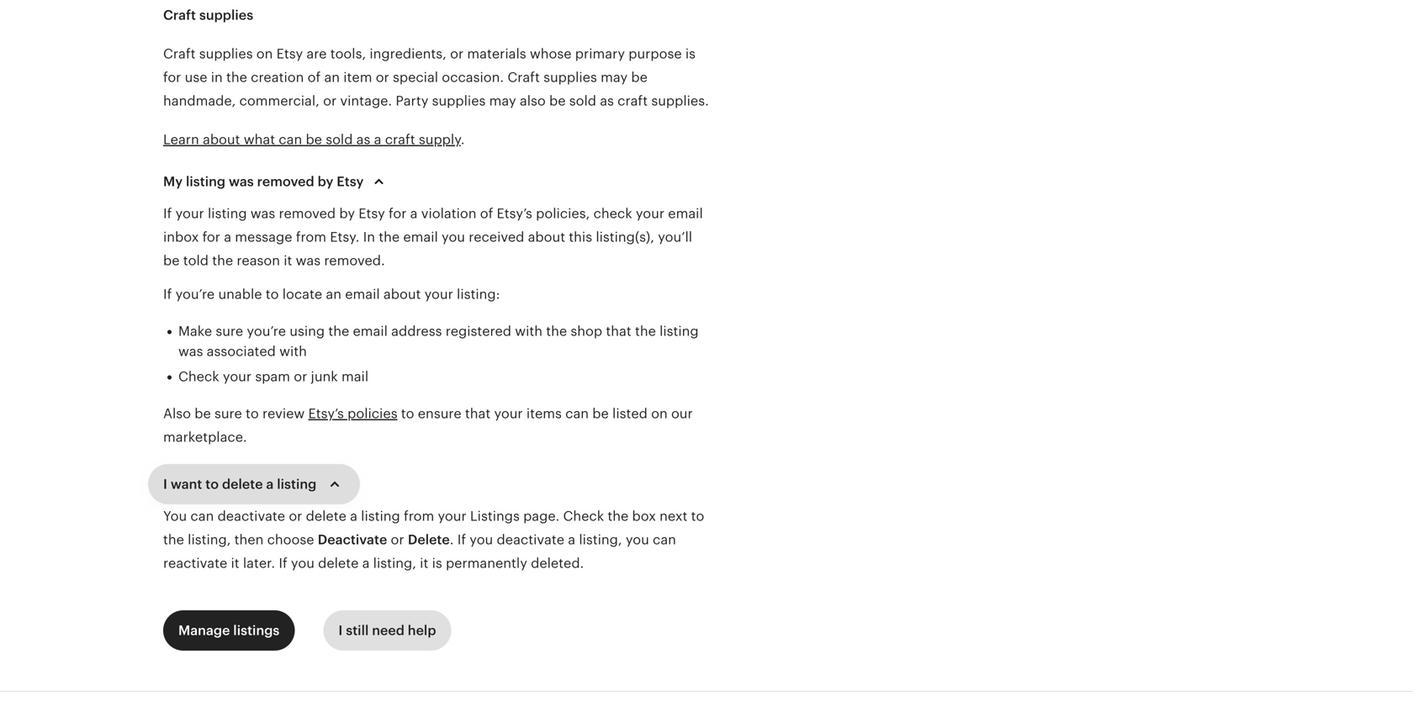 Task type: vqa. For each thing, say whether or not it's contained in the screenshot.
The Shopping
no



Task type: describe. For each thing, give the bounding box(es) containing it.
. if you deactivate a listing, you can reactivate it later. if you delete a listing, it is permanently deleted.
[[163, 533, 677, 571]]

shop
[[571, 324, 603, 339]]

be up marketplace.
[[195, 407, 211, 422]]

make sure you're using the email address registered with the shop that the listing was associated with
[[178, 324, 699, 359]]

i still need help
[[339, 624, 436, 639]]

what
[[244, 132, 275, 147]]

sure inside make sure you're using the email address registered with the shop that the listing was associated with
[[216, 324, 243, 339]]

a inside heck your email inbox for a message from etsy. in the email you received about this listing(s), you'll be told the reason it was removed.
[[224, 230, 231, 245]]

my listing was removed by etsy
[[163, 174, 364, 189]]

purpose
[[629, 46, 682, 61]]

i for i still need help
[[339, 624, 343, 639]]

removed inside "dropdown button"
[[257, 174, 315, 189]]

occasion.
[[442, 70, 504, 85]]

1 vertical spatial sure
[[215, 407, 242, 422]]

you inside heck your email inbox for a message from etsy. in the email you received about this listing(s), you'll be told the reason it was removed.
[[442, 230, 465, 245]]

1 horizontal spatial etsy's
[[497, 206, 533, 221]]

on inside the "to ensure that your items can be listed on our marketplace."
[[651, 407, 668, 422]]

handmade,
[[163, 93, 236, 109]]

for inside 'craft supplies on etsy are tools, ingredients, or materials whose primary purpose is for use in the creation of an item or special occasion. craft supplies may be handmade, commercial, or vintage. party supplies may also be sold as craft supplies.'
[[163, 70, 181, 85]]

make
[[178, 324, 212, 339]]

you up the permanently
[[470, 533, 493, 548]]

1 horizontal spatial may
[[601, 70, 628, 85]]

listings
[[233, 624, 280, 639]]

etsy's policies link
[[308, 407, 398, 422]]

or inside you can deactivate or delete a listing from your listings page. check the box next to the listing, then choose
[[289, 509, 302, 524]]

be down commercial, at the left
[[306, 132, 322, 147]]

heck
[[602, 206, 633, 221]]

check your spam or junk mail
[[178, 369, 369, 385]]

using
[[290, 324, 325, 339]]

listings
[[470, 509, 520, 524]]

1 vertical spatial sold
[[326, 132, 353, 147]]

policies,
[[536, 206, 590, 221]]

the right shop
[[635, 324, 656, 339]]

to left locate
[[266, 287, 279, 302]]

you down choose
[[291, 556, 315, 571]]

be right also
[[550, 93, 566, 109]]

creation
[[251, 70, 304, 85]]

reactivate
[[163, 556, 227, 571]]

0 horizontal spatial craft
[[385, 132, 415, 147]]

materials
[[467, 46, 527, 61]]

listing inside you can deactivate or delete a listing from your listings page. check the box next to the listing, then choose
[[361, 509, 400, 524]]

whose
[[530, 46, 572, 61]]

violation
[[421, 206, 477, 221]]

1 vertical spatial may
[[490, 93, 516, 109]]

permanently
[[446, 556, 528, 571]]

ensure
[[418, 407, 462, 422]]

a down deactivate
[[362, 556, 370, 571]]

choose
[[267, 533, 314, 548]]

learn about what can be sold as a craft supply .
[[163, 132, 465, 147]]

if you're unable to locate an email about your listing:
[[163, 287, 500, 302]]

. inside . if you deactivate a listing, you can reactivate it later. if you delete a listing, it is permanently deleted.
[[450, 533, 454, 548]]

unable
[[218, 287, 262, 302]]

box
[[633, 509, 656, 524]]

a inside you can deactivate or delete a listing from your listings page. check the box next to the listing, then choose
[[350, 509, 358, 524]]

0 horizontal spatial you're
[[176, 287, 215, 302]]

supplies.
[[652, 93, 709, 109]]

use
[[185, 70, 207, 85]]

can inside . if you deactivate a listing, you can reactivate it later. if you delete a listing, it is permanently deleted.
[[653, 533, 677, 548]]

i still need help link
[[324, 611, 452, 651]]

by inside my listing was removed by etsy "dropdown button"
[[318, 174, 334, 189]]

item
[[344, 70, 372, 85]]

locate
[[283, 287, 322, 302]]

delete
[[408, 533, 450, 548]]

party
[[396, 93, 429, 109]]

on inside 'craft supplies on etsy are tools, ingredients, or materials whose primary purpose is for use in the creation of an item or special occasion. craft supplies may be handmade, commercial, or vintage. party supplies may also be sold as craft supplies.'
[[257, 46, 273, 61]]

learn
[[163, 132, 199, 147]]

or right item
[[376, 70, 389, 85]]

listing up 'message'
[[208, 206, 247, 221]]

my listing was removed by etsy button
[[148, 162, 404, 202]]

was inside make sure you're using the email address registered with the shop that the listing was associated with
[[178, 344, 203, 359]]

deactivate or delete
[[318, 533, 450, 548]]

manage listings link
[[163, 611, 295, 651]]

special
[[393, 70, 439, 85]]

an inside 'craft supplies on etsy are tools, ingredients, or materials whose primary purpose is for use in the creation of an item or special occasion. craft supplies may be handmade, commercial, or vintage. party supplies may also be sold as craft supplies.'
[[324, 70, 340, 85]]

received
[[469, 230, 525, 245]]

2 vertical spatial etsy
[[359, 206, 385, 221]]

craft supplies on etsy are tools, ingredients, or materials whose primary purpose is for use in the creation of an item or special occasion. craft supplies may be handmade, commercial, or vintage. party supplies may also be sold as craft supplies.
[[163, 46, 709, 109]]

of inside 'craft supplies on etsy are tools, ingredients, or materials whose primary purpose is for use in the creation of an item or special occasion. craft supplies may be handmade, commercial, or vintage. party supplies may also be sold as craft supplies.'
[[308, 70, 321, 85]]

email up you'll
[[669, 206, 703, 221]]

our
[[672, 407, 693, 422]]

or left "delete"
[[391, 533, 404, 548]]

delete inside . if you deactivate a listing, you can reactivate it later. if you delete a listing, it is permanently deleted.
[[318, 556, 359, 571]]

1 vertical spatial etsy's
[[308, 407, 344, 422]]

you can deactivate or delete a listing from your listings page. check the box next to the listing, then choose
[[163, 509, 705, 548]]

to ensure that your items can be listed on our marketplace.
[[163, 407, 693, 445]]

or up occasion.
[[450, 46, 464, 61]]

manage
[[178, 624, 230, 639]]

learn about what can be sold as a craft supply link
[[163, 132, 461, 147]]

policies
[[348, 407, 398, 422]]

i want to delete a listing button
[[148, 465, 360, 505]]

your left the listing:
[[425, 287, 453, 302]]

is inside . if you deactivate a listing, you can reactivate it later. if you delete a listing, it is permanently deleted.
[[432, 556, 442, 571]]

you down box
[[626, 533, 650, 548]]

listing(s),
[[596, 230, 655, 245]]

your down associated
[[223, 369, 252, 385]]

sold inside 'craft supplies on etsy are tools, ingredients, or materials whose primary purpose is for use in the creation of an item or special occasion. craft supplies may be handmade, commercial, or vintage. party supplies may also be sold as craft supplies.'
[[570, 93, 597, 109]]

listing:
[[457, 287, 500, 302]]

about inside heck your email inbox for a message from etsy. in the email you received about this listing(s), you'll be told the reason it was removed.
[[528, 230, 566, 245]]

in
[[363, 230, 375, 245]]

0 vertical spatial check
[[178, 369, 219, 385]]

your inside the "to ensure that your items can be listed on our marketplace."
[[494, 407, 523, 422]]

as inside 'craft supplies on etsy are tools, ingredients, or materials whose primary purpose is for use in the creation of an item or special occasion. craft supplies may be handmade, commercial, or vintage. party supplies may also be sold as craft supplies.'
[[600, 93, 614, 109]]

later.
[[243, 556, 275, 571]]

can right what
[[279, 132, 302, 147]]

also
[[163, 407, 191, 422]]

listing up choose
[[277, 477, 317, 492]]

in
[[211, 70, 223, 85]]

page.
[[524, 509, 560, 524]]

0 horizontal spatial it
[[231, 556, 240, 571]]

email down violation at the top of page
[[403, 230, 438, 245]]

1 horizontal spatial about
[[384, 287, 421, 302]]

the left shop
[[546, 324, 567, 339]]

if down inbox
[[163, 287, 172, 302]]

you'll
[[658, 230, 693, 245]]

tools,
[[331, 46, 366, 61]]

if right "delete"
[[458, 533, 466, 548]]

still
[[346, 624, 369, 639]]

mail
[[342, 369, 369, 385]]

email down the removed.
[[345, 287, 380, 302]]

or left 'vintage.' at top left
[[323, 93, 337, 109]]

message
[[235, 230, 292, 245]]

the right told
[[212, 253, 233, 268]]

craft inside 'craft supplies on etsy are tools, ingredients, or materials whose primary purpose is for use in the creation of an item or special occasion. craft supplies may be handmade, commercial, or vintage. party supplies may also be sold as craft supplies.'
[[618, 93, 648, 109]]

c
[[594, 206, 602, 221]]

junk
[[311, 369, 338, 385]]

0 horizontal spatial about
[[203, 132, 240, 147]]

was up 'message'
[[251, 206, 275, 221]]

be inside heck your email inbox for a message from etsy. in the email you received about this listing(s), you'll be told the reason it was removed.
[[163, 253, 180, 268]]



Task type: locate. For each thing, give the bounding box(es) containing it.
2 vertical spatial craft
[[508, 70, 540, 85]]

it left the later.
[[231, 556, 240, 571]]

also be sure to review etsy's policies
[[163, 407, 398, 422]]

listing up deactivate or delete
[[361, 509, 400, 524]]

0 vertical spatial from
[[296, 230, 327, 245]]

2 horizontal spatial listing,
[[579, 533, 622, 548]]

primary
[[575, 46, 625, 61]]

i
[[163, 477, 167, 492], [339, 624, 343, 639]]

marketplace.
[[163, 430, 247, 445]]

as
[[600, 93, 614, 109], [357, 132, 371, 147]]

i inside "i still need help" link
[[339, 624, 343, 639]]

etsy's down junk
[[308, 407, 344, 422]]

my
[[163, 174, 183, 189]]

that
[[606, 324, 632, 339], [465, 407, 491, 422]]

0 vertical spatial deactivate
[[218, 509, 285, 524]]

with down using
[[280, 344, 307, 359]]

0 vertical spatial an
[[324, 70, 340, 85]]

that right shop
[[606, 324, 632, 339]]

craft
[[618, 93, 648, 109], [385, 132, 415, 147]]

your inside you can deactivate or delete a listing from your listings page. check the box next to the listing, then choose
[[438, 509, 467, 524]]

your right heck
[[636, 206, 665, 221]]

etsy inside "dropdown button"
[[337, 174, 364, 189]]

be inside the "to ensure that your items can be listed on our marketplace."
[[593, 407, 609, 422]]

2 horizontal spatial it
[[420, 556, 429, 571]]

1 horizontal spatial by
[[339, 206, 355, 221]]

you
[[163, 509, 187, 524]]

craft for craft supplies on etsy are tools, ingredients, or materials whose primary purpose is for use in the creation of an item or special occasion. craft supplies may be handmade, commercial, or vintage. party supplies may also be sold as craft supplies.
[[163, 46, 196, 61]]

on
[[257, 46, 273, 61], [651, 407, 668, 422]]

of
[[308, 70, 321, 85], [480, 206, 493, 221]]

to left ensure
[[401, 407, 415, 422]]

an
[[324, 70, 340, 85], [326, 287, 342, 302]]

0 vertical spatial may
[[601, 70, 628, 85]]

0 vertical spatial as
[[600, 93, 614, 109]]

1 horizontal spatial you're
[[247, 324, 286, 339]]

1 horizontal spatial .
[[461, 132, 465, 147]]

1 vertical spatial delete
[[306, 509, 347, 524]]

1 horizontal spatial as
[[600, 93, 614, 109]]

was down what
[[229, 174, 254, 189]]

. up the permanently
[[450, 533, 454, 548]]

or left junk
[[294, 369, 307, 385]]

about left what
[[203, 132, 240, 147]]

the right in
[[226, 70, 247, 85]]

for left use
[[163, 70, 181, 85]]

from inside heck your email inbox for a message from etsy. in the email you received about this listing(s), you'll be told the reason it was removed.
[[296, 230, 327, 245]]

you're inside make sure you're using the email address registered with the shop that the listing was associated with
[[247, 324, 286, 339]]

items
[[527, 407, 562, 422]]

1 vertical spatial an
[[326, 287, 342, 302]]

1 vertical spatial is
[[432, 556, 442, 571]]

0 horizontal spatial check
[[178, 369, 219, 385]]

1 horizontal spatial on
[[651, 407, 668, 422]]

0 vertical spatial i
[[163, 477, 167, 492]]

for inside heck your email inbox for a message from etsy. in the email you received about this listing(s), you'll be told the reason it was removed.
[[202, 230, 220, 245]]

0 vertical spatial with
[[515, 324, 543, 339]]

0 horizontal spatial sold
[[326, 132, 353, 147]]

about up 'address'
[[384, 287, 421, 302]]

0 vertical spatial about
[[203, 132, 240, 147]]

0 horizontal spatial .
[[450, 533, 454, 548]]

0 horizontal spatial that
[[465, 407, 491, 422]]

to inside "dropdown button"
[[206, 477, 219, 492]]

0 horizontal spatial i
[[163, 477, 167, 492]]

can inside the "to ensure that your items can be listed on our marketplace."
[[566, 407, 589, 422]]

0 horizontal spatial of
[[308, 70, 321, 85]]

deactivate inside . if you deactivate a listing, you can reactivate it later. if you delete a listing, it is permanently deleted.
[[497, 533, 565, 548]]

help
[[408, 624, 436, 639]]

0 vertical spatial removed
[[257, 174, 315, 189]]

0 vertical spatial you're
[[176, 287, 215, 302]]

1 horizontal spatial for
[[202, 230, 220, 245]]

about
[[203, 132, 240, 147], [528, 230, 566, 245], [384, 287, 421, 302]]

review
[[263, 407, 305, 422]]

0 horizontal spatial from
[[296, 230, 327, 245]]

sold
[[570, 93, 597, 109], [326, 132, 353, 147]]

the
[[226, 70, 247, 85], [379, 230, 400, 245], [212, 253, 233, 268], [329, 324, 349, 339], [546, 324, 567, 339], [635, 324, 656, 339], [608, 509, 629, 524], [163, 533, 184, 548]]

from inside you can deactivate or delete a listing from your listings page. check the box next to the listing, then choose
[[404, 509, 435, 524]]

the down you
[[163, 533, 184, 548]]

that inside make sure you're using the email address registered with the shop that the listing was associated with
[[606, 324, 632, 339]]

by
[[318, 174, 334, 189], [339, 206, 355, 221]]

address
[[391, 324, 442, 339]]

are
[[307, 46, 327, 61]]

you're
[[176, 287, 215, 302], [247, 324, 286, 339]]

it right reason on the top left
[[284, 253, 292, 268]]

you
[[442, 230, 465, 245], [470, 533, 493, 548], [626, 533, 650, 548], [291, 556, 315, 571]]

deactivate up then
[[218, 509, 285, 524]]

listed
[[613, 407, 648, 422]]

this
[[569, 230, 593, 245]]

deactivate down page.
[[497, 533, 565, 548]]

0 horizontal spatial as
[[357, 132, 371, 147]]

1 vertical spatial as
[[357, 132, 371, 147]]

you down violation at the top of page
[[442, 230, 465, 245]]

the left box
[[608, 509, 629, 524]]

may left also
[[490, 93, 516, 109]]

by up etsy.
[[339, 206, 355, 221]]

1 vertical spatial on
[[651, 407, 668, 422]]

etsy's up received
[[497, 206, 533, 221]]

etsy inside 'craft supplies on etsy are tools, ingredients, or materials whose primary purpose is for use in the creation of an item or special occasion. craft supplies may be handmade, commercial, or vintage. party supplies may also be sold as craft supplies.'
[[277, 46, 303, 61]]

a up deleted.
[[568, 533, 576, 548]]

supply
[[419, 132, 461, 147]]

delete up then
[[222, 477, 263, 492]]

removed.
[[324, 253, 385, 268]]

sure
[[216, 324, 243, 339], [215, 407, 242, 422]]

you're down told
[[176, 287, 215, 302]]

1 vertical spatial by
[[339, 206, 355, 221]]

etsy up creation
[[277, 46, 303, 61]]

associated
[[207, 344, 276, 359]]

0 horizontal spatial by
[[318, 174, 334, 189]]

be left listed at the bottom left
[[593, 407, 609, 422]]

. down occasion.
[[461, 132, 465, 147]]

0 vertical spatial is
[[686, 46, 696, 61]]

1 vertical spatial i
[[339, 624, 343, 639]]

is inside 'craft supplies on etsy are tools, ingredients, or materials whose primary purpose is for use in the creation of an item or special occasion. craft supplies may be handmade, commercial, or vintage. party supplies may also be sold as craft supplies.'
[[686, 46, 696, 61]]

with
[[515, 324, 543, 339], [280, 344, 307, 359]]

told
[[183, 253, 209, 268]]

with right registered
[[515, 324, 543, 339]]

a left 'message'
[[224, 230, 231, 245]]

0 horizontal spatial for
[[163, 70, 181, 85]]

or up choose
[[289, 509, 302, 524]]

1 horizontal spatial check
[[563, 509, 604, 524]]

was down make
[[178, 344, 203, 359]]

it down "delete"
[[420, 556, 429, 571]]

1 vertical spatial check
[[563, 509, 604, 524]]

if right the later.
[[279, 556, 288, 571]]

that inside the "to ensure that your items can be listed on our marketplace."
[[465, 407, 491, 422]]

may
[[601, 70, 628, 85], [490, 93, 516, 109]]

reason
[[237, 253, 280, 268]]

delete down deactivate
[[318, 556, 359, 571]]

1 horizontal spatial sold
[[570, 93, 597, 109]]

the right using
[[329, 324, 349, 339]]

for up told
[[202, 230, 220, 245]]

delete inside i want to delete a listing "dropdown button"
[[222, 477, 263, 492]]

1 horizontal spatial with
[[515, 324, 543, 339]]

supplies
[[199, 8, 253, 23], [199, 46, 253, 61], [544, 70, 597, 85], [432, 93, 486, 109]]

sold down 'vintage.' at top left
[[326, 132, 353, 147]]

0 horizontal spatial with
[[280, 344, 307, 359]]

or
[[450, 46, 464, 61], [376, 70, 389, 85], [323, 93, 337, 109], [294, 369, 307, 385], [289, 509, 302, 524], [391, 533, 404, 548]]

0 vertical spatial etsy
[[277, 46, 303, 61]]

1 vertical spatial etsy
[[337, 174, 364, 189]]

craft left supply
[[385, 132, 415, 147]]

listing, up deleted.
[[579, 533, 622, 548]]

0 vertical spatial craft
[[163, 8, 196, 23]]

etsy up if your listing was removed by etsy for a violation of etsy's policies, c in the left top of the page
[[337, 174, 364, 189]]

1 horizontal spatial craft
[[618, 93, 648, 109]]

it inside heck your email inbox for a message from etsy. in the email you received about this listing(s), you'll be told the reason it was removed.
[[284, 253, 292, 268]]

an left item
[[324, 70, 340, 85]]

to left review
[[246, 407, 259, 422]]

listing inside make sure you're using the email address registered with the shop that the listing was associated with
[[660, 324, 699, 339]]

1 vertical spatial from
[[404, 509, 435, 524]]

your inside heck your email inbox for a message from etsy. in the email you received about this listing(s), you'll be told the reason it was removed.
[[636, 206, 665, 221]]

was inside heck your email inbox for a message from etsy. in the email you received about this listing(s), you'll be told the reason it was removed.
[[296, 253, 321, 268]]

1 vertical spatial with
[[280, 344, 307, 359]]

commercial,
[[239, 93, 320, 109]]

the inside 'craft supplies on etsy are tools, ingredients, or materials whose primary purpose is for use in the creation of an item or special occasion. craft supplies may be handmade, commercial, or vintage. party supplies may also be sold as craft supplies.'
[[226, 70, 247, 85]]

1 horizontal spatial of
[[480, 206, 493, 221]]

your up inbox
[[176, 206, 204, 221]]

email inside make sure you're using the email address registered with the shop that the listing was associated with
[[353, 324, 388, 339]]

a up choose
[[266, 477, 274, 492]]

.
[[461, 132, 465, 147], [450, 533, 454, 548]]

check up the also
[[178, 369, 219, 385]]

from
[[296, 230, 327, 245], [404, 509, 435, 524]]

that right ensure
[[465, 407, 491, 422]]

0 vertical spatial .
[[461, 132, 465, 147]]

then
[[235, 533, 264, 548]]

0 vertical spatial of
[[308, 70, 321, 85]]

about down policies,
[[528, 230, 566, 245]]

0 horizontal spatial etsy's
[[308, 407, 344, 422]]

your left items
[[494, 407, 523, 422]]

deleted.
[[531, 556, 584, 571]]

your
[[176, 206, 204, 221], [636, 206, 665, 221], [425, 287, 453, 302], [223, 369, 252, 385], [494, 407, 523, 422], [438, 509, 467, 524]]

1 vertical spatial of
[[480, 206, 493, 221]]

vintage.
[[340, 93, 392, 109]]

if up inbox
[[163, 206, 172, 221]]

sure up marketplace.
[[215, 407, 242, 422]]

etsy up the 'in'
[[359, 206, 385, 221]]

be
[[632, 70, 648, 85], [550, 93, 566, 109], [306, 132, 322, 147], [163, 253, 180, 268], [195, 407, 211, 422], [593, 407, 609, 422]]

check inside you can deactivate or delete a listing from your listings page. check the box next to the listing, then choose
[[563, 509, 604, 524]]

1 horizontal spatial that
[[606, 324, 632, 339]]

1 vertical spatial deactivate
[[497, 533, 565, 548]]

2 horizontal spatial about
[[528, 230, 566, 245]]

heck your email inbox for a message from etsy. in the email you received about this listing(s), you'll be told the reason it was removed.
[[163, 206, 703, 268]]

inbox
[[163, 230, 199, 245]]

0 horizontal spatial deactivate
[[218, 509, 285, 524]]

was up locate
[[296, 253, 321, 268]]

may down primary in the left top of the page
[[601, 70, 628, 85]]

was inside "dropdown button"
[[229, 174, 254, 189]]

0 vertical spatial craft
[[618, 93, 648, 109]]

0 horizontal spatial may
[[490, 93, 516, 109]]

next
[[660, 509, 688, 524]]

1 vertical spatial you're
[[247, 324, 286, 339]]

spam
[[255, 369, 290, 385]]

0 vertical spatial delete
[[222, 477, 263, 492]]

from left etsy.
[[296, 230, 327, 245]]

1 vertical spatial craft
[[385, 132, 415, 147]]

is down "delete"
[[432, 556, 442, 571]]

email left 'address'
[[353, 324, 388, 339]]

check right page.
[[563, 509, 604, 524]]

2 vertical spatial about
[[384, 287, 421, 302]]

also
[[520, 93, 546, 109]]

ingredients,
[[370, 46, 447, 61]]

a down 'vintage.' at top left
[[374, 132, 382, 147]]

by down learn about what can be sold as a craft supply .
[[318, 174, 334, 189]]

1 horizontal spatial it
[[284, 253, 292, 268]]

0 vertical spatial etsy's
[[497, 206, 533, 221]]

an right locate
[[326, 287, 342, 302]]

1 horizontal spatial deactivate
[[497, 533, 565, 548]]

a inside "dropdown button"
[[266, 477, 274, 492]]

1 horizontal spatial from
[[404, 509, 435, 524]]

listing right my
[[186, 174, 226, 189]]

etsy
[[277, 46, 303, 61], [337, 174, 364, 189], [359, 206, 385, 221]]

delete
[[222, 477, 263, 492], [306, 509, 347, 524], [318, 556, 359, 571]]

the right the 'in'
[[379, 230, 400, 245]]

0 vertical spatial for
[[163, 70, 181, 85]]

for left violation at the top of page
[[389, 206, 407, 221]]

if your listing was removed by etsy for a violation of etsy's policies, c
[[163, 206, 602, 221]]

deactivate inside you can deactivate or delete a listing from your listings page. check the box next to the listing, then choose
[[218, 509, 285, 524]]

1 vertical spatial .
[[450, 533, 454, 548]]

can inside you can deactivate or delete a listing from your listings page. check the box next to the listing, then choose
[[191, 509, 214, 524]]

deactivate
[[318, 533, 387, 548]]

from for etsy.
[[296, 230, 327, 245]]

delete inside you can deactivate or delete a listing from your listings page. check the box next to the listing, then choose
[[306, 509, 347, 524]]

1 vertical spatial removed
[[279, 206, 336, 221]]

2 vertical spatial for
[[202, 230, 220, 245]]

to inside you can deactivate or delete a listing from your listings page. check the box next to the listing, then choose
[[692, 509, 705, 524]]

1 horizontal spatial listing,
[[373, 556, 417, 571]]

i want to delete a listing
[[163, 477, 320, 492]]

be left told
[[163, 253, 180, 268]]

a left violation at the top of page
[[410, 206, 418, 221]]

registered
[[446, 324, 512, 339]]

manage listings
[[178, 624, 280, 639]]

can
[[279, 132, 302, 147], [566, 407, 589, 422], [191, 509, 214, 524], [653, 533, 677, 548]]

0 horizontal spatial on
[[257, 46, 273, 61]]

craft supplies
[[163, 8, 253, 23]]

craft left supplies.
[[618, 93, 648, 109]]

can down next
[[653, 533, 677, 548]]

2 vertical spatial delete
[[318, 556, 359, 571]]

listing
[[186, 174, 226, 189], [208, 206, 247, 221], [660, 324, 699, 339], [277, 477, 317, 492], [361, 509, 400, 524]]

i for i want to delete a listing
[[163, 477, 167, 492]]

is right purpose
[[686, 46, 696, 61]]

to right want
[[206, 477, 219, 492]]

be down purpose
[[632, 70, 648, 85]]

1 horizontal spatial is
[[686, 46, 696, 61]]

0 vertical spatial that
[[606, 324, 632, 339]]

your up "delete"
[[438, 509, 467, 524]]

listing, inside you can deactivate or delete a listing from your listings page. check the box next to the listing, then choose
[[188, 533, 231, 548]]

check
[[178, 369, 219, 385], [563, 509, 604, 524]]

is
[[686, 46, 696, 61], [432, 556, 442, 571]]

i left want
[[163, 477, 167, 492]]

1 vertical spatial for
[[389, 206, 407, 221]]

want
[[171, 477, 202, 492]]

0 vertical spatial on
[[257, 46, 273, 61]]

from for your
[[404, 509, 435, 524]]

to inside the "to ensure that your items can be listed on our marketplace."
[[401, 407, 415, 422]]

from up "delete"
[[404, 509, 435, 524]]

0 horizontal spatial listing,
[[188, 533, 231, 548]]

1 horizontal spatial i
[[339, 624, 343, 639]]

0 horizontal spatial is
[[432, 556, 442, 571]]

2 horizontal spatial for
[[389, 206, 407, 221]]

0 vertical spatial sold
[[570, 93, 597, 109]]

1 vertical spatial craft
[[163, 46, 196, 61]]

1 vertical spatial about
[[528, 230, 566, 245]]

need
[[372, 624, 405, 639]]

can right items
[[566, 407, 589, 422]]

removed up etsy.
[[279, 206, 336, 221]]

craft for craft supplies
[[163, 8, 196, 23]]

1 vertical spatial that
[[465, 407, 491, 422]]

sure up associated
[[216, 324, 243, 339]]

a up deactivate
[[350, 509, 358, 524]]

0 vertical spatial by
[[318, 174, 334, 189]]

i inside i want to delete a listing "dropdown button"
[[163, 477, 167, 492]]

i left still
[[339, 624, 343, 639]]

listing, up reactivate
[[188, 533, 231, 548]]

listing,
[[188, 533, 231, 548], [579, 533, 622, 548], [373, 556, 417, 571]]

etsy.
[[330, 230, 360, 245]]



